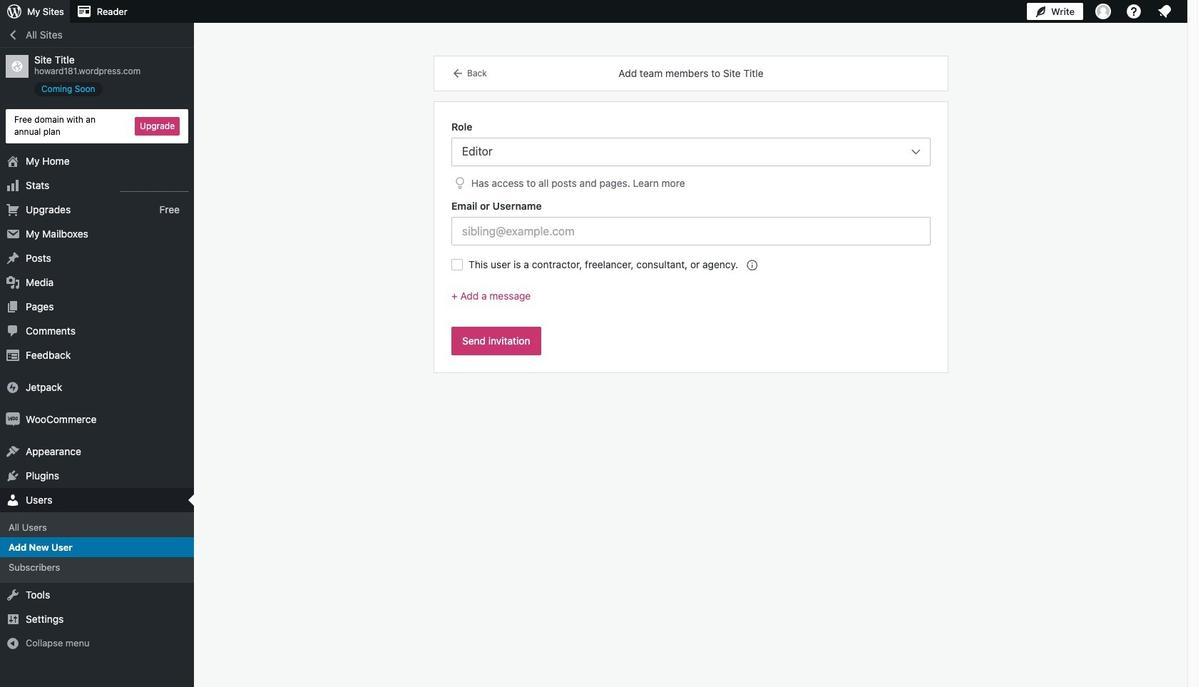 Task type: vqa. For each thing, say whether or not it's contained in the screenshot.
2nd img from the bottom of the page
yes



Task type: describe. For each thing, give the bounding box(es) containing it.
help image
[[1126, 3, 1143, 20]]

1 img image from the top
[[6, 380, 20, 394]]

2 group from the top
[[452, 199, 931, 246]]

2 img image from the top
[[6, 412, 20, 426]]

highest hourly views 0 image
[[121, 182, 188, 192]]

sibling@example.com text field
[[452, 217, 931, 246]]

my profile image
[[1096, 4, 1112, 19]]



Task type: locate. For each thing, give the bounding box(es) containing it.
0 vertical spatial img image
[[6, 380, 20, 394]]

3 group from the top
[[452, 288, 931, 316]]

1 vertical spatial img image
[[6, 412, 20, 426]]

group
[[452, 119, 931, 192], [452, 199, 931, 246], [452, 288, 931, 316]]

manage your notifications image
[[1157, 3, 1174, 20]]

0 vertical spatial group
[[452, 119, 931, 192]]

img image
[[6, 380, 20, 394], [6, 412, 20, 426]]

more information image
[[746, 258, 759, 271]]

2 vertical spatial group
[[452, 288, 931, 316]]

main content
[[435, 56, 948, 373]]

None checkbox
[[452, 259, 463, 271]]

1 group from the top
[[452, 119, 931, 192]]

1 vertical spatial group
[[452, 199, 931, 246]]



